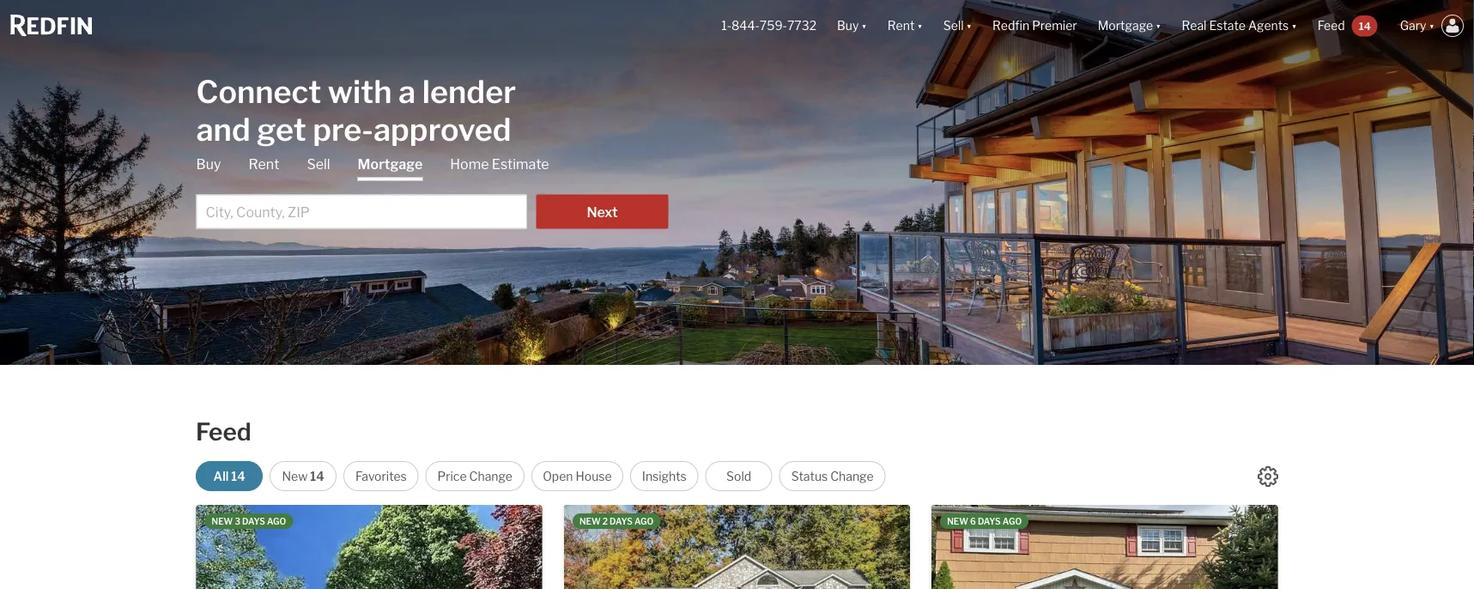 Task type: locate. For each thing, give the bounding box(es) containing it.
1 vertical spatial feed
[[196, 418, 251, 447]]

connect with a lender and get pre-approved
[[196, 73, 516, 148]]

rent for rent
[[249, 156, 280, 173]]

0 vertical spatial sell
[[944, 18, 964, 33]]

2 change from the left
[[831, 469, 874, 484]]

photo of 22 appledale ln, chestnut ridge, ny 10977 image
[[564, 505, 911, 589], [911, 505, 1257, 589]]

2 ago from the left
[[635, 516, 654, 527]]

new left 6
[[948, 516, 969, 527]]

All radio
[[196, 461, 263, 491]]

connect
[[196, 73, 322, 110]]

1 horizontal spatial buy
[[838, 18, 859, 33]]

feed right agents
[[1318, 18, 1346, 33]]

rent down get
[[249, 156, 280, 173]]

1 horizontal spatial rent
[[888, 18, 915, 33]]

ago right "2"
[[635, 516, 654, 527]]

new left 3
[[212, 516, 233, 527]]

1 change from the left
[[470, 469, 513, 484]]

mortgage ▾ button
[[1088, 0, 1172, 52]]

all 14
[[214, 469, 245, 484]]

new 3 days ago
[[212, 516, 286, 527]]

buy ▾ button
[[827, 0, 878, 52]]

gary ▾
[[1401, 18, 1435, 33]]

▾ for rent ▾
[[918, 18, 923, 33]]

sell for sell
[[307, 156, 330, 173]]

2 horizontal spatial days
[[978, 516, 1001, 527]]

new for new 6 days ago
[[948, 516, 969, 527]]

rent
[[888, 18, 915, 33], [249, 156, 280, 173]]

estimate
[[492, 156, 550, 173]]

tab list
[[196, 155, 669, 229]]

buy link
[[196, 155, 221, 174]]

14 right 'all'
[[231, 469, 245, 484]]

real estate agents ▾ button
[[1172, 0, 1308, 52]]

3
[[235, 516, 241, 527]]

agents
[[1249, 18, 1290, 33]]

City, County, ZIP search field
[[196, 195, 527, 229]]

real
[[1183, 18, 1207, 33]]

home
[[450, 156, 489, 173]]

home estimate
[[450, 156, 550, 173]]

1 ago from the left
[[267, 516, 286, 527]]

days right 3
[[242, 516, 265, 527]]

1 photo of 22 appledale ln, chestnut ridge, ny 10977 image from the left
[[564, 505, 911, 589]]

▾ left rent ▾
[[862, 18, 868, 33]]

6 ▾ from the left
[[1430, 18, 1435, 33]]

1 horizontal spatial new
[[580, 516, 601, 527]]

ago for new 6 days ago
[[1003, 516, 1022, 527]]

sell link
[[307, 155, 330, 174]]

mortgage left real
[[1098, 18, 1154, 33]]

2 photo of 4 robert ct, nanuet, ny 10954 image from the left
[[1278, 505, 1475, 589]]

3 new from the left
[[948, 516, 969, 527]]

Status Change radio
[[780, 461, 886, 491]]

buy down and
[[196, 156, 221, 173]]

new left "2"
[[580, 516, 601, 527]]

approved
[[374, 110, 512, 148]]

0 horizontal spatial mortgage
[[358, 156, 423, 173]]

1 horizontal spatial sell
[[944, 18, 964, 33]]

rent inside dropdown button
[[888, 18, 915, 33]]

1 vertical spatial sell
[[307, 156, 330, 173]]

2 horizontal spatial new
[[948, 516, 969, 527]]

option group
[[196, 461, 886, 491]]

0 horizontal spatial ago
[[267, 516, 286, 527]]

premier
[[1033, 18, 1078, 33]]

sell ▾
[[944, 18, 973, 33]]

buy
[[838, 18, 859, 33], [196, 156, 221, 173]]

status
[[792, 469, 828, 484]]

0 vertical spatial rent
[[888, 18, 915, 33]]

sold
[[727, 469, 752, 484]]

1 horizontal spatial days
[[610, 516, 633, 527]]

Sold radio
[[706, 461, 773, 491]]

change
[[470, 469, 513, 484], [831, 469, 874, 484]]

4 ▾ from the left
[[1156, 18, 1162, 33]]

1-844-759-7732 link
[[722, 18, 817, 33]]

2 ▾ from the left
[[918, 18, 923, 33]]

3 ▾ from the left
[[967, 18, 973, 33]]

0 vertical spatial buy
[[838, 18, 859, 33]]

mortgage link
[[358, 155, 423, 181]]

lender
[[422, 73, 516, 110]]

photo of 4 robert ct, nanuet, ny 10954 image
[[932, 505, 1279, 589], [1278, 505, 1475, 589]]

14
[[1360, 20, 1372, 32], [231, 469, 245, 484], [310, 469, 324, 484]]

14 for new 14
[[310, 469, 324, 484]]

▾ for mortgage ▾
[[1156, 18, 1162, 33]]

real estate agents ▾ link
[[1183, 0, 1298, 52]]

new
[[282, 469, 308, 484]]

0 horizontal spatial buy
[[196, 156, 221, 173]]

0 horizontal spatial 14
[[231, 469, 245, 484]]

open
[[543, 469, 573, 484]]

0 horizontal spatial days
[[242, 516, 265, 527]]

new 2 days ago
[[580, 516, 654, 527]]

1 vertical spatial rent
[[249, 156, 280, 173]]

1 vertical spatial mortgage
[[358, 156, 423, 173]]

change for status change
[[831, 469, 874, 484]]

rent right buy ▾
[[888, 18, 915, 33]]

buy for buy ▾
[[838, 18, 859, 33]]

Favorites radio
[[344, 461, 419, 491]]

14 inside all radio
[[231, 469, 245, 484]]

new
[[212, 516, 233, 527], [580, 516, 601, 527], [948, 516, 969, 527]]

3 days from the left
[[978, 516, 1001, 527]]

0 horizontal spatial feed
[[196, 418, 251, 447]]

▾ for buy ▾
[[862, 18, 868, 33]]

1 horizontal spatial 14
[[310, 469, 324, 484]]

1-844-759-7732
[[722, 18, 817, 33]]

▾ right agents
[[1292, 18, 1298, 33]]

feed
[[1318, 18, 1346, 33], [196, 418, 251, 447]]

mortgage for mortgage ▾
[[1098, 18, 1154, 33]]

change right status
[[831, 469, 874, 484]]

2 new from the left
[[580, 516, 601, 527]]

1 horizontal spatial mortgage
[[1098, 18, 1154, 33]]

0 vertical spatial feed
[[1318, 18, 1346, 33]]

days
[[242, 516, 265, 527], [610, 516, 633, 527], [978, 516, 1001, 527]]

▾ left the redfin
[[967, 18, 973, 33]]

sell inside dropdown button
[[944, 18, 964, 33]]

sell
[[944, 18, 964, 33], [307, 156, 330, 173]]

2 horizontal spatial ago
[[1003, 516, 1022, 527]]

days for 6
[[978, 516, 1001, 527]]

with
[[328, 73, 392, 110]]

mortgage inside dropdown button
[[1098, 18, 1154, 33]]

2 horizontal spatial 14
[[1360, 20, 1372, 32]]

mortgage
[[1098, 18, 1154, 33], [358, 156, 423, 173]]

0 horizontal spatial change
[[470, 469, 513, 484]]

days right 6
[[978, 516, 1001, 527]]

1 new from the left
[[212, 516, 233, 527]]

estate
[[1210, 18, 1246, 33]]

14 left the gary
[[1360, 20, 1372, 32]]

14 right new
[[310, 469, 324, 484]]

ago
[[267, 516, 286, 527], [635, 516, 654, 527], [1003, 516, 1022, 527]]

sell right rent ▾
[[944, 18, 964, 33]]

mortgage up city, county, zip search field
[[358, 156, 423, 173]]

1-
[[722, 18, 732, 33]]

1 horizontal spatial ago
[[635, 516, 654, 527]]

buy inside dropdown button
[[838, 18, 859, 33]]

1 ▾ from the left
[[862, 18, 868, 33]]

1 days from the left
[[242, 516, 265, 527]]

0 vertical spatial mortgage
[[1098, 18, 1154, 33]]

rent link
[[249, 155, 280, 174]]

1 vertical spatial buy
[[196, 156, 221, 173]]

days for 3
[[242, 516, 265, 527]]

2 days from the left
[[610, 516, 633, 527]]

feed up 'all'
[[196, 418, 251, 447]]

ago right 3
[[267, 516, 286, 527]]

sell down pre-
[[307, 156, 330, 173]]

0 horizontal spatial sell
[[307, 156, 330, 173]]

Price Change radio
[[426, 461, 525, 491]]

days right "2"
[[610, 516, 633, 527]]

844-
[[732, 18, 760, 33]]

change right price
[[470, 469, 513, 484]]

▾ left real
[[1156, 18, 1162, 33]]

14 for all 14
[[231, 469, 245, 484]]

▾ left sell ▾
[[918, 18, 923, 33]]

3 ago from the left
[[1003, 516, 1022, 527]]

redfin
[[993, 18, 1030, 33]]

14 inside new radio
[[310, 469, 324, 484]]

favorites
[[356, 469, 407, 484]]

1 horizontal spatial change
[[831, 469, 874, 484]]

▾
[[862, 18, 868, 33], [918, 18, 923, 33], [967, 18, 973, 33], [1156, 18, 1162, 33], [1292, 18, 1298, 33], [1430, 18, 1435, 33]]

buy for buy
[[196, 156, 221, 173]]

ago for new 2 days ago
[[635, 516, 654, 527]]

real estate agents ▾
[[1183, 18, 1298, 33]]

ago right 6
[[1003, 516, 1022, 527]]

0 horizontal spatial rent
[[249, 156, 280, 173]]

▾ right the gary
[[1430, 18, 1435, 33]]

0 horizontal spatial new
[[212, 516, 233, 527]]

buy right '7732'
[[838, 18, 859, 33]]



Task type: vqa. For each thing, say whether or not it's contained in the screenshot.
Mortgage to the left
yes



Task type: describe. For each thing, give the bounding box(es) containing it.
5 ▾ from the left
[[1292, 18, 1298, 33]]

buy ▾ button
[[838, 0, 868, 52]]

insights
[[642, 469, 687, 484]]

a
[[399, 73, 416, 110]]

next
[[587, 204, 618, 221]]

rent ▾ button
[[888, 0, 923, 52]]

price change
[[438, 469, 513, 484]]

▾ for gary ▾
[[1430, 18, 1435, 33]]

get
[[257, 110, 306, 148]]

1 horizontal spatial feed
[[1318, 18, 1346, 33]]

▾ for sell ▾
[[967, 18, 973, 33]]

rent ▾
[[888, 18, 923, 33]]

mortgage for mortgage
[[358, 156, 423, 173]]

ago for new 3 days ago
[[267, 516, 286, 527]]

sell ▾ button
[[934, 0, 983, 52]]

mortgage ▾
[[1098, 18, 1162, 33]]

home estimate link
[[450, 155, 550, 174]]

1 photo of 4 robert ct, nanuet, ny 10954 image from the left
[[932, 505, 1279, 589]]

new 6 days ago
[[948, 516, 1022, 527]]

6
[[971, 516, 977, 527]]

new for new 2 days ago
[[580, 516, 601, 527]]

sell ▾ button
[[944, 0, 973, 52]]

2 photo of 22 appledale ln, chestnut ridge, ny 10977 image from the left
[[911, 505, 1257, 589]]

759-
[[760, 18, 788, 33]]

mortgage ▾ button
[[1098, 0, 1162, 52]]

next button
[[536, 195, 669, 229]]

2
[[603, 516, 608, 527]]

rent ▾ button
[[878, 0, 934, 52]]

open house
[[543, 469, 612, 484]]

new for new 3 days ago
[[212, 516, 233, 527]]

buy ▾
[[838, 18, 868, 33]]

7732
[[788, 18, 817, 33]]

status change
[[792, 469, 874, 484]]

and
[[196, 110, 251, 148]]

New radio
[[270, 461, 337, 491]]

change for price change
[[470, 469, 513, 484]]

house
[[576, 469, 612, 484]]

redfin premier button
[[983, 0, 1088, 52]]

price
[[438, 469, 467, 484]]

Open House radio
[[532, 461, 624, 491]]

gary
[[1401, 18, 1427, 33]]

pre-
[[313, 110, 374, 148]]

sell for sell ▾
[[944, 18, 964, 33]]

photo of 40 fox hill rd, upper saddle river, nj 07458 image
[[196, 505, 543, 589]]

option group containing all
[[196, 461, 886, 491]]

rent for rent ▾
[[888, 18, 915, 33]]

all
[[214, 469, 229, 484]]

new 14
[[282, 469, 324, 484]]

days for 2
[[610, 516, 633, 527]]

redfin premier
[[993, 18, 1078, 33]]

tab list containing buy
[[196, 155, 669, 229]]

Insights radio
[[631, 461, 699, 491]]



